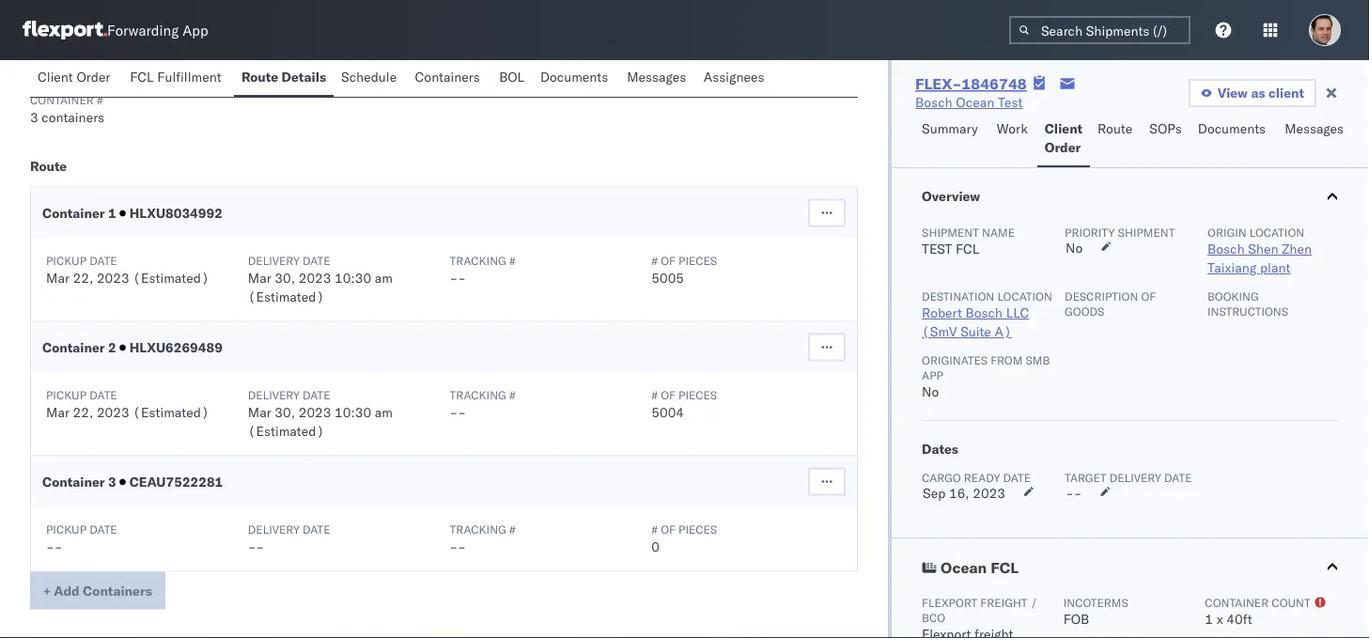 Task type: vqa. For each thing, say whether or not it's contained in the screenshot.
pieces
yes



Task type: describe. For each thing, give the bounding box(es) containing it.
0
[[652, 538, 660, 555]]

robert
[[922, 304, 962, 321]]

documents for the documents button to the right
[[1198, 120, 1266, 137]]

tracking for 0
[[450, 523, 506, 537]]

messages for bottom messages button
[[1285, 120, 1344, 137]]

pieces for 5005
[[679, 254, 717, 268]]

pickup date mar 22, 2023 (estimated) for hlxu8034992
[[46, 254, 209, 286]]

container for container 3
[[42, 474, 105, 490]]

overview
[[922, 188, 980, 204]]

date for sep 16, 2023
[[1003, 470, 1031, 484]]

incoterms
[[1064, 595, 1129, 609]]

route details button
[[234, 60, 334, 97]]

5005
[[652, 270, 684, 286]]

originates
[[922, 353, 988, 367]]

freight
[[981, 595, 1028, 609]]

delivery date mar 30, 2023 10:30 am (estimated) for hlxu6269489
[[248, 389, 393, 439]]

# of pieces 5005
[[652, 254, 717, 286]]

route button
[[1090, 112, 1142, 167]]

bosch ocean test link
[[915, 93, 1023, 112]]

booking instructions
[[1208, 289, 1289, 318]]

view as client
[[1218, 85, 1304, 101]]

assignees button
[[696, 60, 775, 97]]

1 vertical spatial client order button
[[1037, 112, 1090, 167]]

of for 5004
[[661, 389, 676, 403]]

container for container 1
[[42, 205, 105, 221]]

pickup date mar 22, 2023 (estimated) for hlxu6269489
[[46, 389, 209, 421]]

ready
[[964, 470, 1000, 484]]

sep 16, 2023
[[923, 485, 1006, 501]]

cargo ready date
[[922, 470, 1031, 484]]

# inside # of pieces 5005
[[652, 254, 658, 268]]

shipment name test fcl
[[922, 225, 1015, 257]]

date inside 'delivery date --'
[[303, 523, 330, 537]]

containers
[[415, 69, 480, 85]]

as
[[1251, 85, 1265, 101]]

suite
[[961, 323, 991, 340]]

# of pieces 0
[[652, 523, 717, 555]]

0 vertical spatial --
[[240, 44, 256, 60]]

0 horizontal spatial client
[[38, 69, 73, 85]]

from
[[991, 353, 1023, 367]]

pieces for 5004
[[679, 389, 717, 403]]

smb
[[1026, 353, 1050, 367]]

40ft
[[1227, 611, 1252, 627]]

tracking # -- for 0
[[450, 523, 516, 555]]

flex-1846748 link
[[915, 74, 1027, 93]]

0 horizontal spatial client order
[[38, 69, 110, 85]]

fcl inside "button"
[[991, 558, 1019, 577]]

1 vertical spatial 3
[[108, 474, 116, 490]]

location for llc
[[997, 289, 1052, 303]]

assignees
[[704, 69, 765, 85]]

documents for top the documents button
[[540, 69, 608, 85]]

30, for hlxu6269489
[[275, 404, 295, 421]]

order for the bottommost client order button
[[1045, 139, 1081, 156]]

robert bosch llc (smv suite a) link
[[922, 304, 1029, 340]]

bco
[[922, 610, 945, 624]]

schedule
[[341, 69, 397, 85]]

/
[[1031, 595, 1038, 609]]

route for route details
[[241, 69, 278, 85]]

no inside originates from smb app no
[[922, 383, 939, 400]]

container # 3 containers
[[30, 94, 104, 125]]

pickup date --
[[46, 523, 117, 555]]

1 horizontal spatial client
[[1045, 120, 1083, 137]]

flexport. image
[[23, 21, 107, 39]]

cargo
[[922, 470, 961, 484]]

pickup for container 3
[[46, 523, 86, 537]]

view as client button
[[1189, 79, 1317, 107]]

delivery
[[1110, 470, 1161, 484]]

delivery for hlxu8034992
[[248, 254, 300, 268]]

app inside forwarding app link
[[182, 21, 208, 39]]

container for container 2
[[42, 339, 105, 356]]

test
[[922, 241, 952, 257]]

0 vertical spatial bosch
[[915, 94, 953, 110]]

fcl inside button
[[130, 69, 154, 85]]

tracking # -- for 5004
[[450, 389, 516, 421]]

schedule button
[[334, 60, 407, 97]]

Search Shipments (/) text field
[[1009, 16, 1191, 44]]

ceau7522281
[[126, 474, 223, 490]]

of for 5005
[[661, 254, 676, 268]]

container 1
[[42, 205, 120, 221]]

0 horizontal spatial messages button
[[620, 60, 696, 97]]

sops
[[1150, 120, 1182, 137]]

date for --
[[1164, 470, 1192, 484]]

tracking # -- for 5005
[[450, 254, 516, 286]]

container for container count
[[1205, 595, 1269, 609]]

22, for 1
[[73, 270, 93, 286]]

# inside # of pieces 5004
[[652, 389, 658, 403]]

container count
[[1205, 595, 1311, 609]]

test
[[998, 94, 1023, 110]]

bol button
[[492, 60, 533, 97]]

ocean fcl button
[[892, 538, 1369, 595]]

name
[[982, 225, 1015, 239]]

incoterms fob
[[1064, 595, 1129, 627]]

forwarding app link
[[23, 21, 208, 39]]

overview button
[[892, 168, 1369, 225]]

pickup for container 2
[[46, 389, 86, 403]]

client
[[1269, 85, 1304, 101]]

booking
[[1208, 289, 1259, 303]]

app inside originates from smb app no
[[922, 368, 943, 382]]

tracking for 5004
[[450, 389, 506, 403]]

flex-
[[915, 74, 962, 93]]

flexport freight / bco
[[922, 595, 1038, 624]]

0 vertical spatial documents button
[[533, 60, 620, 97]]

route for route button
[[1098, 120, 1133, 137]]

fcl fulfillment button
[[122, 60, 234, 97]]

ocean fcl
[[941, 558, 1019, 577]]

1 vertical spatial messages button
[[1277, 112, 1354, 167]]

2 vertical spatial route
[[30, 158, 67, 174]]

bosch inside origin location bosch shen zhen taixiang plant
[[1208, 241, 1245, 257]]

originates from smb app no
[[922, 353, 1050, 400]]

plant
[[1260, 259, 1291, 276]]

location for zhen
[[1250, 225, 1305, 239]]

messages for the leftmost messages button
[[627, 69, 686, 85]]

am for hlxu6269489
[[375, 404, 393, 421]]

shipment
[[1118, 225, 1175, 239]]

3 inside container # 3 containers
[[30, 109, 38, 125]]

sent
[[718, 64, 744, 80]]

delivery for ceau7522281
[[248, 523, 300, 537]]



Task type: locate. For each thing, give the bounding box(es) containing it.
1
[[108, 205, 116, 221], [1205, 611, 1213, 627]]

0 vertical spatial 30,
[[275, 270, 295, 286]]

container 3
[[42, 474, 120, 490]]

order right work button
[[1045, 139, 1081, 156]]

1 22, from the top
[[73, 270, 93, 286]]

container for container # 3 containers
[[30, 94, 94, 108]]

1 vertical spatial ocean
[[941, 558, 987, 577]]

priority shipment
[[1065, 225, 1175, 239]]

pickup date mar 22, 2023 (estimated) down 2
[[46, 389, 209, 421]]

1 left x
[[1205, 611, 1213, 627]]

0 vertical spatial client order button
[[30, 60, 122, 97]]

-- up route details
[[240, 44, 256, 60]]

1 vertical spatial 22,
[[73, 404, 93, 421]]

2 horizontal spatial fcl
[[991, 558, 1019, 577]]

0 horizontal spatial 1
[[108, 205, 116, 221]]

1 vertical spatial location
[[997, 289, 1052, 303]]

1 horizontal spatial messages
[[1285, 120, 1344, 137]]

2 pickup date mar 22, 2023 (estimated) from the top
[[46, 389, 209, 421]]

1 delivery date mar 30, 2023 10:30 am (estimated) from the top
[[248, 254, 393, 305]]

route inside button
[[241, 69, 278, 85]]

documents down view
[[1198, 120, 1266, 137]]

1 horizontal spatial 3
[[108, 474, 116, 490]]

1846748
[[962, 74, 1027, 93]]

tracking for 5005
[[450, 254, 506, 268]]

2 22, from the top
[[73, 404, 93, 421]]

1 vertical spatial tracking
[[450, 389, 506, 403]]

0 horizontal spatial bosch
[[915, 94, 953, 110]]

taixiang
[[1208, 259, 1257, 276]]

-
[[240, 44, 248, 60], [248, 44, 256, 60], [450, 270, 458, 286], [458, 270, 466, 286], [450, 404, 458, 421], [458, 404, 466, 421], [1066, 485, 1074, 501], [1074, 485, 1082, 501], [46, 538, 54, 555], [54, 538, 62, 555], [248, 538, 256, 555], [256, 538, 264, 555], [450, 538, 458, 555], [458, 538, 466, 555]]

0 vertical spatial no
[[1066, 240, 1083, 256]]

0 horizontal spatial no
[[922, 383, 939, 400]]

1 horizontal spatial no
[[1066, 240, 1083, 256]]

0 horizontal spatial date
[[1003, 470, 1031, 484]]

pickup date mar 22, 2023 (estimated)
[[46, 254, 209, 286], [46, 389, 209, 421]]

shipment
[[922, 225, 979, 239]]

llc
[[1006, 304, 1029, 321]]

pickup down container 3 on the left
[[46, 523, 86, 537]]

client order
[[38, 69, 110, 85], [1045, 120, 1083, 156]]

forwarding
[[107, 21, 179, 39]]

client right work
[[1045, 120, 1083, 137]]

2
[[108, 339, 116, 356]]

1 vertical spatial bosch
[[1208, 241, 1245, 257]]

pickup
[[46, 254, 86, 268], [46, 389, 86, 403], [46, 523, 86, 537]]

3 delivery from the top
[[248, 523, 300, 537]]

pickup date mar 22, 2023 (estimated) down container 1
[[46, 254, 209, 286]]

1 pickup from the top
[[46, 254, 86, 268]]

summary
[[922, 120, 978, 137]]

3 tracking from the top
[[450, 523, 506, 537]]

fcl inside shipment name test fcl
[[956, 241, 980, 257]]

delivery inside 'delivery date --'
[[248, 523, 300, 537]]

no down originates
[[922, 383, 939, 400]]

pickup down container 1
[[46, 254, 86, 268]]

# inside # of pieces 0
[[652, 523, 658, 537]]

am for hlxu8034992
[[375, 270, 393, 286]]

fcl up freight
[[991, 558, 1019, 577]]

2 tracking # -- from the top
[[450, 389, 516, 421]]

bosch
[[915, 94, 953, 110], [1208, 241, 1245, 257], [966, 304, 1003, 321]]

client
[[38, 69, 73, 85], [1045, 120, 1083, 137]]

of inside description of goods
[[1141, 289, 1156, 303]]

5004
[[652, 404, 684, 421]]

0 vertical spatial client
[[38, 69, 73, 85]]

0 horizontal spatial client order button
[[30, 60, 122, 97]]

1 vertical spatial fcl
[[956, 241, 980, 257]]

shen
[[1248, 241, 1279, 257]]

no down priority
[[1066, 240, 1083, 256]]

pieces inside # of pieces 0
[[679, 523, 717, 537]]

0 vertical spatial order
[[76, 69, 110, 85]]

0 vertical spatial messages
[[627, 69, 686, 85]]

1 vertical spatial delivery date mar 30, 2023 10:30 am (estimated)
[[248, 389, 393, 439]]

1 left the hlxu8034992
[[108, 205, 116, 221]]

fulfillment
[[157, 69, 221, 85]]

(smv
[[922, 323, 957, 340]]

1 10:30 from the top
[[335, 270, 371, 286]]

location inside destination location robert bosch llc (smv suite a)
[[997, 289, 1052, 303]]

messages button down client
[[1277, 112, 1354, 167]]

destination
[[922, 289, 995, 303]]

1 horizontal spatial documents button
[[1191, 112, 1277, 167]]

2 vertical spatial delivery
[[248, 523, 300, 537]]

client order button right work
[[1037, 112, 1090, 167]]

location up llc at right
[[997, 289, 1052, 303]]

1 vertical spatial pickup date mar 22, 2023 (estimated)
[[46, 389, 209, 421]]

container inside container # 3 containers
[[30, 94, 94, 108]]

location inside origin location bosch shen zhen taixiang plant
[[1250, 225, 1305, 239]]

--
[[240, 44, 256, 60], [1066, 485, 1082, 501]]

app down originates
[[922, 368, 943, 382]]

1 pieces from the top
[[679, 254, 717, 268]]

containers
[[42, 109, 104, 125]]

1 horizontal spatial location
[[1250, 225, 1305, 239]]

1 vertical spatial 10:30
[[335, 404, 371, 421]]

ocean inside "button"
[[941, 558, 987, 577]]

0 vertical spatial documents
[[540, 69, 608, 85]]

date right ready
[[1003, 470, 1031, 484]]

0 horizontal spatial documents
[[540, 69, 608, 85]]

origin
[[1208, 225, 1247, 239]]

documents button
[[533, 60, 620, 97], [1191, 112, 1277, 167]]

order
[[76, 69, 110, 85], [1045, 139, 1081, 156]]

2 vertical spatial tracking # --
[[450, 523, 516, 555]]

2 am from the top
[[375, 404, 393, 421]]

3
[[30, 109, 38, 125], [108, 474, 116, 490]]

bosch ocean test
[[915, 94, 1023, 110]]

1 vertical spatial 1
[[1205, 611, 1213, 627]]

forwarding app
[[107, 21, 208, 39]]

1 vertical spatial documents
[[1198, 120, 1266, 137]]

1 horizontal spatial bosch
[[966, 304, 1003, 321]]

0 horizontal spatial messages
[[627, 69, 686, 85]]

pieces inside # of pieces 5005
[[679, 254, 717, 268]]

0 vertical spatial tracking # --
[[450, 254, 516, 286]]

30,
[[275, 270, 295, 286], [275, 404, 295, 421]]

delivery for hlxu6269489
[[248, 389, 300, 403]]

order up container # 3 containers
[[76, 69, 110, 85]]

1 vertical spatial am
[[375, 404, 393, 421]]

3 pickup from the top
[[46, 523, 86, 537]]

x
[[1217, 611, 1223, 627]]

(estimated)
[[133, 270, 209, 286], [248, 289, 324, 305], [133, 404, 209, 421], [248, 423, 324, 439]]

#
[[97, 94, 103, 108], [509, 254, 516, 268], [652, 254, 658, 268], [509, 389, 516, 403], [652, 389, 658, 403], [509, 523, 516, 537], [652, 523, 658, 537]]

2 tracking from the top
[[450, 389, 506, 403]]

work
[[997, 120, 1028, 137]]

hlxu6269489
[[126, 339, 223, 356]]

1 x 40ft
[[1205, 611, 1252, 627]]

of inside # of pieces 5004
[[661, 389, 676, 403]]

1 date from the left
[[1003, 470, 1031, 484]]

messages button left sent
[[620, 60, 696, 97]]

a)
[[995, 323, 1012, 340]]

0 vertical spatial pickup
[[46, 254, 86, 268]]

never sent
[[680, 64, 744, 80]]

fcl fulfillment
[[130, 69, 221, 85]]

never
[[680, 64, 715, 80]]

1 vertical spatial delivery
[[248, 389, 300, 403]]

1 vertical spatial 30,
[[275, 404, 295, 421]]

1 horizontal spatial date
[[1164, 470, 1192, 484]]

1 horizontal spatial order
[[1045, 139, 1081, 156]]

1 horizontal spatial fcl
[[956, 241, 980, 257]]

documents button down view
[[1191, 112, 1277, 167]]

order for leftmost client order button
[[76, 69, 110, 85]]

1 horizontal spatial app
[[922, 368, 943, 382]]

1 am from the top
[[375, 270, 393, 286]]

0 vertical spatial location
[[1250, 225, 1305, 239]]

1 vertical spatial pieces
[[679, 389, 717, 403]]

1 vertical spatial documents button
[[1191, 112, 1277, 167]]

documents
[[540, 69, 608, 85], [1198, 120, 1266, 137]]

1 vertical spatial pickup
[[46, 389, 86, 403]]

of inside # of pieces 5005
[[661, 254, 676, 268]]

instructions
[[1208, 304, 1289, 318]]

bosch down flex-
[[915, 94, 953, 110]]

flexport
[[922, 595, 978, 609]]

1 horizontal spatial client order
[[1045, 120, 1083, 156]]

2 10:30 from the top
[[335, 404, 371, 421]]

sops button
[[1142, 112, 1191, 167]]

client order button up containers
[[30, 60, 122, 97]]

date right delivery
[[1164, 470, 1192, 484]]

0 vertical spatial tracking
[[450, 254, 506, 268]]

hlxu8034992
[[126, 205, 223, 221]]

2 date from the left
[[1164, 470, 1192, 484]]

bosch down 'origin'
[[1208, 241, 1245, 257]]

0 horizontal spatial --
[[240, 44, 256, 60]]

22, down container 2
[[73, 404, 93, 421]]

10:30 for hlxu8034992
[[335, 270, 371, 286]]

0 vertical spatial delivery
[[248, 254, 300, 268]]

bosch inside destination location robert bosch llc (smv suite a)
[[966, 304, 1003, 321]]

0 horizontal spatial fcl
[[130, 69, 154, 85]]

1 horizontal spatial messages button
[[1277, 112, 1354, 167]]

tracking
[[450, 254, 506, 268], [450, 389, 506, 403], [450, 523, 506, 537]]

-- down target
[[1066, 485, 1082, 501]]

1 horizontal spatial client order button
[[1037, 112, 1090, 167]]

of inside # of pieces 0
[[661, 523, 676, 537]]

summary button
[[914, 112, 989, 167]]

1 tracking # -- from the top
[[450, 254, 516, 286]]

2 vertical spatial fcl
[[991, 558, 1019, 577]]

# inside container # 3 containers
[[97, 94, 103, 108]]

2 30, from the top
[[275, 404, 295, 421]]

1 horizontal spatial documents
[[1198, 120, 1266, 137]]

1 vertical spatial --
[[1066, 485, 1082, 501]]

client order right work button
[[1045, 120, 1083, 156]]

app up fulfillment
[[182, 21, 208, 39]]

flex-1846748
[[915, 74, 1027, 93]]

3 pieces from the top
[[679, 523, 717, 537]]

date inside 'pickup date --'
[[89, 523, 117, 537]]

2 pickup from the top
[[46, 389, 86, 403]]

ocean down flex-1846748 link
[[956, 94, 995, 110]]

ocean up flexport
[[941, 558, 987, 577]]

0 horizontal spatial order
[[76, 69, 110, 85]]

0 vertical spatial app
[[182, 21, 208, 39]]

documents button right bol
[[533, 60, 620, 97]]

1 horizontal spatial --
[[1066, 485, 1082, 501]]

sep
[[923, 485, 946, 501]]

1 vertical spatial no
[[922, 383, 939, 400]]

1 vertical spatial client order
[[1045, 120, 1083, 156]]

0 horizontal spatial app
[[182, 21, 208, 39]]

messages left sent
[[627, 69, 686, 85]]

0 vertical spatial messages button
[[620, 60, 696, 97]]

0 vertical spatial ocean
[[956, 94, 995, 110]]

10:30 for hlxu6269489
[[335, 404, 371, 421]]

0 vertical spatial 1
[[108, 205, 116, 221]]

route details
[[241, 69, 326, 85]]

2 delivery from the top
[[248, 389, 300, 403]]

2 vertical spatial tracking
[[450, 523, 506, 537]]

3 left ceau7522281
[[108, 474, 116, 490]]

route inside button
[[1098, 120, 1133, 137]]

fcl down forwarding
[[130, 69, 154, 85]]

app
[[182, 21, 208, 39], [922, 368, 943, 382]]

destination location robert bosch llc (smv suite a)
[[922, 289, 1052, 340]]

22, for 2
[[73, 404, 93, 421]]

pickup down container 2
[[46, 389, 86, 403]]

zhen
[[1282, 241, 1312, 257]]

fob
[[1064, 611, 1089, 627]]

0 vertical spatial 22,
[[73, 270, 93, 286]]

priority
[[1065, 225, 1115, 239]]

0 vertical spatial route
[[241, 69, 278, 85]]

0 horizontal spatial documents button
[[533, 60, 620, 97]]

1 tracking from the top
[[450, 254, 506, 268]]

1 30, from the top
[[275, 270, 295, 286]]

0 horizontal spatial 3
[[30, 109, 38, 125]]

of for 0
[[661, 523, 676, 537]]

am
[[375, 270, 393, 286], [375, 404, 393, 421]]

pieces for 0
[[679, 523, 717, 537]]

0 horizontal spatial location
[[997, 289, 1052, 303]]

1 vertical spatial tracking # --
[[450, 389, 516, 421]]

containers button
[[407, 60, 492, 97]]

0 vertical spatial am
[[375, 270, 393, 286]]

route down containers
[[30, 158, 67, 174]]

pieces inside # of pieces 5004
[[679, 389, 717, 403]]

view
[[1218, 85, 1248, 101]]

date
[[1003, 470, 1031, 484], [1164, 470, 1192, 484]]

description of goods
[[1065, 289, 1156, 318]]

0 vertical spatial pieces
[[679, 254, 717, 268]]

fcl down 'shipment'
[[956, 241, 980, 257]]

client up container # 3 containers
[[38, 69, 73, 85]]

1 vertical spatial route
[[1098, 120, 1133, 137]]

1 vertical spatial messages
[[1285, 120, 1344, 137]]

details
[[282, 69, 326, 85]]

1 vertical spatial order
[[1045, 139, 1081, 156]]

0 vertical spatial 3
[[30, 109, 38, 125]]

delivery date mar 30, 2023 10:30 am (estimated) for hlxu8034992
[[248, 254, 393, 305]]

dates
[[922, 441, 958, 457]]

0 vertical spatial delivery date mar 30, 2023 10:30 am (estimated)
[[248, 254, 393, 305]]

0 horizontal spatial route
[[30, 158, 67, 174]]

delivery date mar 30, 2023 10:30 am (estimated)
[[248, 254, 393, 305], [248, 389, 393, 439]]

description
[[1065, 289, 1138, 303]]

client order up container # 3 containers
[[38, 69, 110, 85]]

1 pickup date mar 22, 2023 (estimated) from the top
[[46, 254, 209, 286]]

2 horizontal spatial bosch
[[1208, 241, 1245, 257]]

30, for hlxu8034992
[[275, 270, 295, 286]]

2 pieces from the top
[[679, 389, 717, 403]]

tracking # --
[[450, 254, 516, 286], [450, 389, 516, 421], [450, 523, 516, 555]]

order inside client order
[[1045, 139, 1081, 156]]

pickup inside 'pickup date --'
[[46, 523, 86, 537]]

bol
[[499, 69, 525, 85]]

2 vertical spatial pieces
[[679, 523, 717, 537]]

16,
[[949, 485, 970, 501]]

route left the 'sops'
[[1098, 120, 1133, 137]]

count
[[1272, 595, 1311, 609]]

goods
[[1065, 304, 1105, 318]]

2 delivery date mar 30, 2023 10:30 am (estimated) from the top
[[248, 389, 393, 439]]

3 tracking # -- from the top
[[450, 523, 516, 555]]

pieces
[[679, 254, 717, 268], [679, 389, 717, 403], [679, 523, 717, 537]]

bosch up suite
[[966, 304, 1003, 321]]

0 vertical spatial fcl
[[130, 69, 154, 85]]

0 vertical spatial 10:30
[[335, 270, 371, 286]]

22, down container 1
[[73, 270, 93, 286]]

2 horizontal spatial route
[[1098, 120, 1133, 137]]

location up the shen at the top right of page
[[1250, 225, 1305, 239]]

route left details
[[241, 69, 278, 85]]

documents right bol button
[[540, 69, 608, 85]]

# of pieces 5004
[[652, 389, 717, 421]]

1 delivery from the top
[[248, 254, 300, 268]]

pickup for container 1
[[46, 254, 86, 268]]

2 vertical spatial bosch
[[966, 304, 1003, 321]]

1 horizontal spatial 1
[[1205, 611, 1213, 627]]

location
[[1250, 225, 1305, 239], [997, 289, 1052, 303]]

target delivery date
[[1065, 470, 1192, 484]]

1 vertical spatial app
[[922, 368, 943, 382]]

3 left containers
[[30, 109, 38, 125]]

messages down client
[[1285, 120, 1344, 137]]

1 vertical spatial client
[[1045, 120, 1083, 137]]



